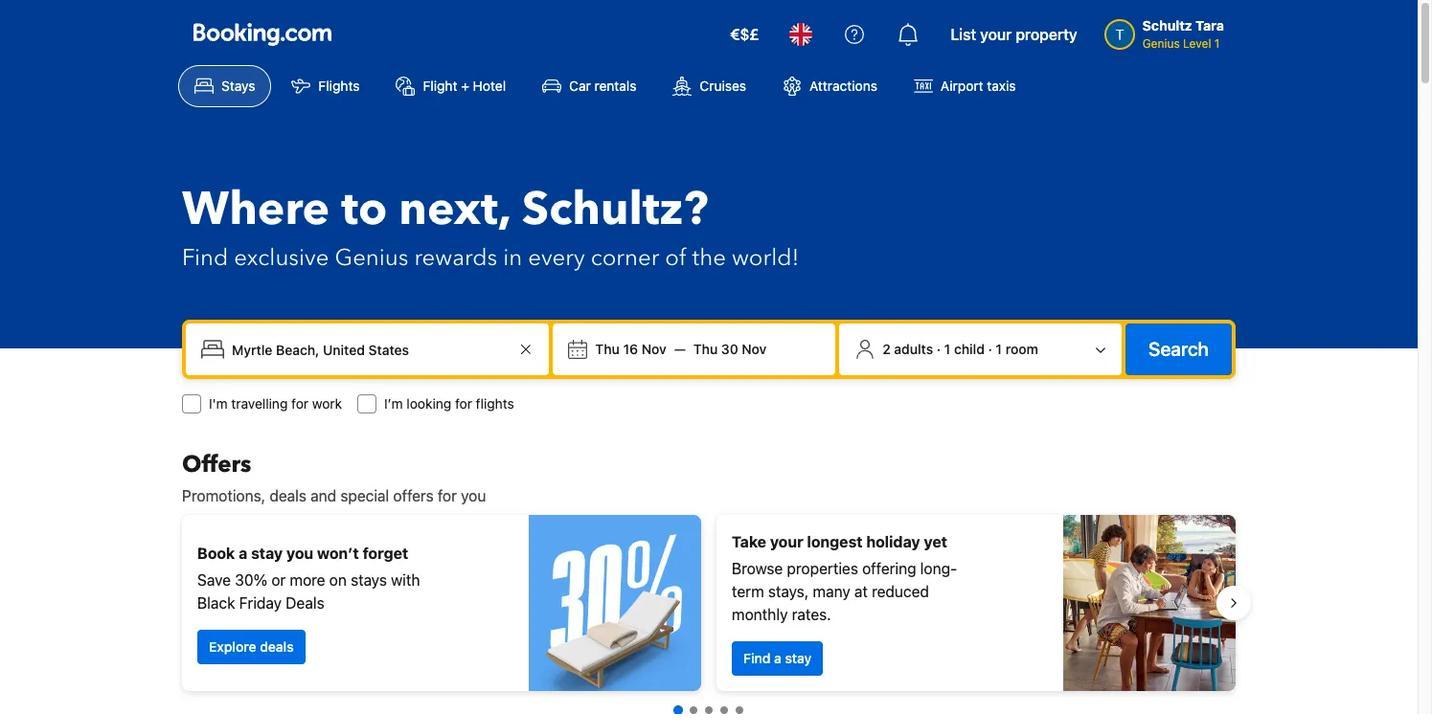 Task type: locate. For each thing, give the bounding box(es) containing it.
1 horizontal spatial you
[[461, 488, 486, 505]]

1
[[1214, 36, 1220, 51], [944, 341, 951, 357], [996, 341, 1002, 357]]

a right book
[[239, 545, 247, 562]]

0 horizontal spatial nov
[[642, 341, 666, 357]]

nov right 16
[[642, 341, 666, 357]]

a inside find a stay link
[[774, 650, 781, 667]]

stay inside book a stay you won't forget save 30% or more on stays with black friday deals
[[251, 545, 283, 562]]

1 horizontal spatial genius
[[1142, 36, 1180, 51]]

0 horizontal spatial find
[[182, 242, 228, 274]]

0 horizontal spatial thu
[[595, 341, 620, 357]]

deals inside region
[[260, 639, 294, 655]]

deals inside offers promotions, deals and special offers for you
[[269, 488, 306, 505]]

a inside book a stay you won't forget save 30% or more on stays with black friday deals
[[239, 545, 247, 562]]

your inside take your longest holiday yet browse properties offering long- term stays, many at reduced monthly rates.
[[770, 534, 803, 551]]

1 left room
[[996, 341, 1002, 357]]

you right the offers
[[461, 488, 486, 505]]

genius
[[1142, 36, 1180, 51], [335, 242, 408, 274]]

long-
[[920, 560, 957, 578]]

region
[[167, 508, 1251, 699]]

· right adults
[[937, 341, 941, 357]]

take
[[732, 534, 766, 551]]

1 vertical spatial a
[[774, 650, 781, 667]]

your
[[980, 26, 1012, 43], [770, 534, 803, 551]]

stays
[[351, 572, 387, 589]]

find down where
[[182, 242, 228, 274]]

book
[[197, 545, 235, 562]]

or
[[271, 572, 286, 589]]

hotel
[[473, 78, 506, 94]]

thu left 30
[[693, 341, 718, 357]]

thu left 16
[[595, 341, 620, 357]]

explore deals
[[209, 639, 294, 655]]

nov
[[642, 341, 666, 357], [742, 341, 767, 357]]

where to next, schultz? find exclusive genius rewards in every corner of the world!
[[182, 178, 799, 274]]

longest
[[807, 534, 863, 551]]

take your longest holiday yet browse properties offering long- term stays, many at reduced monthly rates.
[[732, 534, 957, 624]]

1 left child
[[944, 341, 951, 357]]

1 vertical spatial find
[[743, 650, 771, 667]]

1 vertical spatial genius
[[335, 242, 408, 274]]

region containing take your longest holiday yet
[[167, 508, 1251, 699]]

Where are you going? field
[[224, 332, 515, 367]]

adults
[[894, 341, 933, 357]]

stay down rates.
[[785, 650, 812, 667]]

cruises
[[700, 78, 746, 94]]

1 vertical spatial stay
[[785, 650, 812, 667]]

airport taxis
[[941, 78, 1016, 94]]

1 horizontal spatial nov
[[742, 341, 767, 357]]

browse
[[732, 560, 783, 578]]

taxis
[[987, 78, 1016, 94]]

stay for book
[[251, 545, 283, 562]]

0 vertical spatial stay
[[251, 545, 283, 562]]

1 vertical spatial you
[[286, 545, 313, 562]]

your for property
[[980, 26, 1012, 43]]

0 horizontal spatial ·
[[937, 341, 941, 357]]

2 horizontal spatial 1
[[1214, 36, 1220, 51]]

deals left and
[[269, 488, 306, 505]]

0 horizontal spatial a
[[239, 545, 247, 562]]

exclusive
[[234, 242, 329, 274]]

0 vertical spatial you
[[461, 488, 486, 505]]

€$£ button
[[719, 11, 770, 57]]

schultz?
[[522, 178, 708, 241]]

0 horizontal spatial you
[[286, 545, 313, 562]]

0 vertical spatial find
[[182, 242, 228, 274]]

—
[[674, 341, 686, 357]]

schultz
[[1142, 17, 1192, 34]]

your inside the list your property link
[[980, 26, 1012, 43]]

0 horizontal spatial stay
[[251, 545, 283, 562]]

genius down schultz
[[1142, 36, 1180, 51]]

2 adults · 1 child · 1 room
[[882, 341, 1038, 357]]

reduced
[[872, 583, 929, 601]]

stay up or
[[251, 545, 283, 562]]

for
[[291, 396, 308, 412], [455, 396, 472, 412], [438, 488, 457, 505]]

genius inside schultz tara genius level 1
[[1142, 36, 1180, 51]]

0 vertical spatial genius
[[1142, 36, 1180, 51]]

flight + hotel link
[[380, 65, 522, 107]]

deals
[[269, 488, 306, 505], [260, 639, 294, 655]]

you up the more
[[286, 545, 313, 562]]

for left work
[[291, 396, 308, 412]]

every
[[528, 242, 585, 274]]

genius down to
[[335, 242, 408, 274]]

nov right 30
[[742, 341, 767, 357]]

find down monthly
[[743, 650, 771, 667]]

+
[[461, 78, 469, 94]]

2 thu from the left
[[693, 341, 718, 357]]

1 horizontal spatial your
[[980, 26, 1012, 43]]

offering
[[862, 560, 916, 578]]

stay
[[251, 545, 283, 562], [785, 650, 812, 667]]

2 nov from the left
[[742, 341, 767, 357]]

booking.com image
[[193, 23, 331, 46]]

deals right explore
[[260, 639, 294, 655]]

1 vertical spatial your
[[770, 534, 803, 551]]

0 horizontal spatial genius
[[335, 242, 408, 274]]

1 horizontal spatial stay
[[785, 650, 812, 667]]

·
[[937, 341, 941, 357], [988, 341, 992, 357]]

special
[[340, 488, 389, 505]]

next,
[[399, 178, 510, 241]]

€$£
[[730, 26, 759, 43]]

0 vertical spatial your
[[980, 26, 1012, 43]]

for left flights
[[455, 396, 472, 412]]

your account menu schultz tara genius level 1 element
[[1104, 9, 1232, 53]]

1 horizontal spatial thu
[[693, 341, 718, 357]]

your right take
[[770, 534, 803, 551]]

travelling
[[231, 396, 288, 412]]

for right the offers
[[438, 488, 457, 505]]

progress bar
[[673, 706, 743, 715]]

your right list
[[980, 26, 1012, 43]]

1 nov from the left
[[642, 341, 666, 357]]

rewards
[[414, 242, 497, 274]]

where
[[182, 178, 330, 241]]

0 horizontal spatial your
[[770, 534, 803, 551]]

schultz tara genius level 1
[[1142, 17, 1224, 51]]

find inside region
[[743, 650, 771, 667]]

1 horizontal spatial a
[[774, 650, 781, 667]]

· right child
[[988, 341, 992, 357]]

1 vertical spatial deals
[[260, 639, 294, 655]]

flights link
[[275, 65, 376, 107]]

find a stay link
[[732, 642, 823, 676]]

cruises link
[[657, 65, 763, 107]]

car rentals
[[569, 78, 636, 94]]

a down monthly
[[774, 650, 781, 667]]

stays
[[221, 78, 255, 94]]

you inside offers promotions, deals and special offers for you
[[461, 488, 486, 505]]

1 horizontal spatial find
[[743, 650, 771, 667]]

search button
[[1126, 324, 1232, 375]]

2 · from the left
[[988, 341, 992, 357]]

0 vertical spatial deals
[[269, 488, 306, 505]]

child
[[954, 341, 985, 357]]

a
[[239, 545, 247, 562], [774, 650, 781, 667]]

0 vertical spatial a
[[239, 545, 247, 562]]

1 horizontal spatial ·
[[988, 341, 992, 357]]

on
[[329, 572, 347, 589]]

1 down tara
[[1214, 36, 1220, 51]]



Task type: vqa. For each thing, say whether or not it's contained in the screenshot.
the Search button
yes



Task type: describe. For each thing, give the bounding box(es) containing it.
property
[[1016, 26, 1077, 43]]

properties
[[787, 560, 858, 578]]

to
[[341, 178, 387, 241]]

attractions link
[[766, 65, 894, 107]]

in
[[503, 242, 522, 274]]

offers
[[393, 488, 434, 505]]

the
[[692, 242, 726, 274]]

a for book
[[239, 545, 247, 562]]

thu 16 nov button
[[588, 332, 674, 367]]

flight
[[423, 78, 457, 94]]

1 inside schultz tara genius level 1
[[1214, 36, 1220, 51]]

stay for find
[[785, 650, 812, 667]]

16
[[623, 341, 638, 357]]

and
[[310, 488, 336, 505]]

promotions,
[[182, 488, 265, 505]]

2
[[882, 341, 891, 357]]

search for black friday deals on stays image
[[529, 515, 701, 692]]

yet
[[924, 534, 947, 551]]

level
[[1183, 36, 1211, 51]]

world!
[[732, 242, 799, 274]]

genius inside 'where to next, schultz? find exclusive genius rewards in every corner of the world!'
[[335, 242, 408, 274]]

stays,
[[768, 583, 809, 601]]

save
[[197, 572, 231, 589]]

flights
[[476, 396, 514, 412]]

i'm
[[384, 396, 403, 412]]

1 thu from the left
[[595, 341, 620, 357]]

holiday
[[866, 534, 920, 551]]

thu 16 nov — thu 30 nov
[[595, 341, 767, 357]]

term
[[732, 583, 764, 601]]

rates.
[[792, 606, 831, 624]]

rentals
[[594, 78, 636, 94]]

list your property
[[951, 26, 1077, 43]]

airport
[[941, 78, 983, 94]]

with
[[391, 572, 420, 589]]

thu 30 nov button
[[686, 332, 774, 367]]

offers
[[182, 449, 251, 481]]

find inside 'where to next, schultz? find exclusive genius rewards in every corner of the world!'
[[182, 242, 228, 274]]

airport taxis link
[[897, 65, 1032, 107]]

looking
[[407, 396, 451, 412]]

flights
[[318, 78, 360, 94]]

explore deals link
[[197, 630, 305, 665]]

your for longest
[[770, 534, 803, 551]]

corner
[[591, 242, 659, 274]]

take your longest holiday yet image
[[1063, 515, 1236, 692]]

forget
[[363, 545, 408, 562]]

you inside book a stay you won't forget save 30% or more on stays with black friday deals
[[286, 545, 313, 562]]

0 horizontal spatial 1
[[944, 341, 951, 357]]

list
[[951, 26, 976, 43]]

attractions
[[809, 78, 877, 94]]

i'm
[[209, 396, 228, 412]]

2 adults · 1 child · 1 room button
[[847, 331, 1114, 368]]

i'm travelling for work
[[209, 396, 342, 412]]

deals
[[286, 595, 324, 612]]

i'm looking for flights
[[384, 396, 514, 412]]

more
[[290, 572, 325, 589]]

monthly
[[732, 606, 788, 624]]

find a stay
[[743, 650, 812, 667]]

list your property link
[[939, 11, 1089, 57]]

many
[[813, 583, 850, 601]]

of
[[665, 242, 686, 274]]

car rentals link
[[526, 65, 653, 107]]

1 horizontal spatial 1
[[996, 341, 1002, 357]]

book a stay you won't forget save 30% or more on stays with black friday deals
[[197, 545, 420, 612]]

room
[[1005, 341, 1038, 357]]

a for find
[[774, 650, 781, 667]]

explore
[[209, 639, 256, 655]]

30
[[721, 341, 738, 357]]

1 · from the left
[[937, 341, 941, 357]]

for inside offers promotions, deals and special offers for you
[[438, 488, 457, 505]]

search
[[1149, 338, 1209, 360]]

for for flights
[[455, 396, 472, 412]]

work
[[312, 396, 342, 412]]

tara
[[1196, 17, 1224, 34]]

car
[[569, 78, 591, 94]]

flight + hotel
[[423, 78, 506, 94]]

friday
[[239, 595, 282, 612]]

for for work
[[291, 396, 308, 412]]

at
[[854, 583, 868, 601]]

stays link
[[178, 65, 272, 107]]

black
[[197, 595, 235, 612]]

won't
[[317, 545, 359, 562]]



